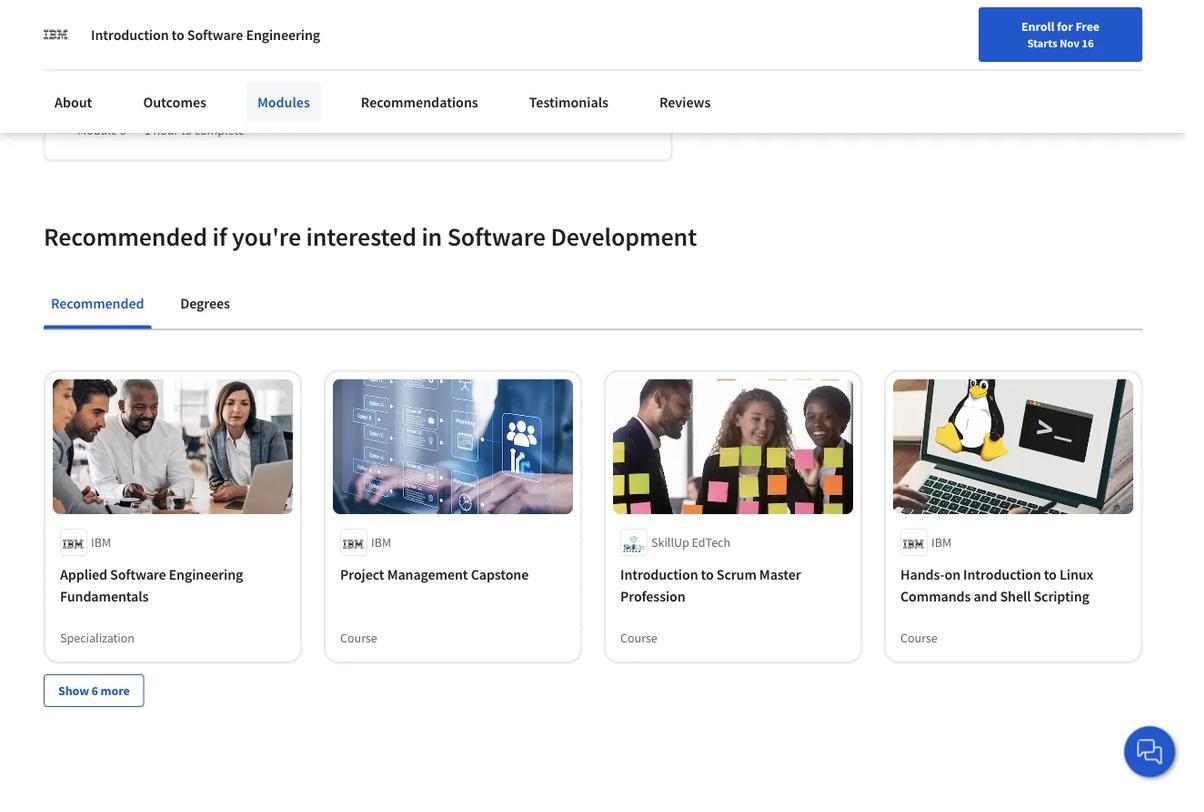 Task type: describe. For each thing, give the bounding box(es) containing it.
show 6 more button
[[44, 675, 144, 707]]

to inside hands-on introduction to linux commands and shell scripting
[[1044, 565, 1057, 584]]

outcomes link
[[132, 82, 217, 122]]

profession
[[621, 587, 686, 605]]

hands-on introduction to linux commands and shell scripting
[[901, 565, 1094, 605]]

ibm image
[[44, 22, 69, 47]]

and
[[974, 587, 998, 605]]

reviews
[[660, 93, 711, 111]]

16
[[1082, 35, 1094, 50]]

0 vertical spatial software
[[187, 25, 243, 44]]

chat with us image
[[1136, 737, 1165, 766]]

recommended if you're interested in software development
[[44, 220, 697, 252]]

show
[[58, 683, 89, 699]]

software inside applied software engineering fundamentals
[[110, 565, 166, 584]]

introduction inside hands-on introduction to linux commands and shell scripting
[[964, 565, 1042, 584]]

interested
[[306, 220, 417, 252]]

capstone
[[471, 565, 529, 584]]

introduction to scrum master profession
[[621, 565, 801, 605]]

course for introduction to scrum master profession
[[621, 630, 658, 646]]

show 6 more
[[58, 683, 130, 699]]

more
[[101, 683, 130, 699]]

ibm for project
[[371, 534, 391, 551]]

master
[[760, 565, 801, 584]]

to for software
[[172, 25, 184, 44]]

testimonials
[[529, 93, 609, 111]]

specialization
[[60, 630, 135, 646]]

on
[[945, 565, 961, 584]]

2 horizontal spatial software
[[447, 220, 546, 252]]

about link
[[44, 82, 103, 122]]

reviews link
[[649, 82, 722, 122]]

scripting
[[1034, 587, 1090, 605]]

free
[[1076, 18, 1100, 35]]

collection element
[[33, 330, 1154, 736]]

recommendations
[[361, 93, 478, 111]]

introduction to scrum master profession link
[[621, 564, 846, 607]]

starts
[[1028, 35, 1058, 50]]

scrum
[[717, 565, 757, 584]]

6
[[92, 683, 98, 699]]

recommended for recommended if you're interested in software development
[[44, 220, 207, 252]]

management
[[387, 565, 468, 584]]

project
[[340, 565, 385, 584]]

applied
[[60, 565, 107, 584]]

ibm for applied
[[91, 534, 111, 551]]

recommended for recommended
[[51, 295, 144, 313]]



Task type: vqa. For each thing, say whether or not it's contained in the screenshot.


Task type: locate. For each thing, give the bounding box(es) containing it.
degrees
[[180, 295, 230, 313]]

1 horizontal spatial engineering
[[246, 25, 320, 44]]

hands-
[[901, 565, 945, 584]]

modules
[[257, 93, 310, 111]]

course down "commands"
[[901, 630, 938, 646]]

shell
[[1001, 587, 1031, 605]]

2 course from the left
[[621, 630, 658, 646]]

coursera image
[[22, 15, 137, 44]]

applied software engineering fundamentals link
[[60, 564, 286, 607]]

2 horizontal spatial course
[[901, 630, 938, 646]]

2 ibm from the left
[[371, 534, 391, 551]]

introduction right the ibm image
[[91, 25, 169, 44]]

1 horizontal spatial introduction
[[621, 565, 698, 584]]

to inside introduction to scrum master profession
[[701, 565, 714, 584]]

1 vertical spatial recommended
[[51, 295, 144, 313]]

software up fundamentals
[[110, 565, 166, 584]]

ibm up project
[[371, 534, 391, 551]]

recommended inside button
[[51, 295, 144, 313]]

1 horizontal spatial to
[[701, 565, 714, 584]]

course for project management capstone
[[340, 630, 378, 646]]

you're
[[232, 220, 301, 252]]

engineering inside applied software engineering fundamentals
[[169, 565, 243, 584]]

software up outcomes
[[187, 25, 243, 44]]

introduction for introduction to software engineering
[[91, 25, 169, 44]]

2 horizontal spatial introduction
[[964, 565, 1042, 584]]

course for hands-on introduction to linux commands and shell scripting
[[901, 630, 938, 646]]

in
[[422, 220, 442, 252]]

1 horizontal spatial ibm
[[371, 534, 391, 551]]

edtech
[[692, 534, 731, 551]]

fundamentals
[[60, 587, 149, 605]]

ibm
[[91, 534, 111, 551], [371, 534, 391, 551], [932, 534, 952, 551]]

1 ibm from the left
[[91, 534, 111, 551]]

about
[[55, 93, 92, 111]]

recommendation tabs tab list
[[44, 282, 1143, 329]]

to left scrum
[[701, 565, 714, 584]]

applied software engineering fundamentals
[[60, 565, 243, 605]]

project management capstone
[[340, 565, 529, 584]]

outcomes
[[143, 93, 206, 111]]

None search field
[[259, 11, 478, 48]]

linux
[[1060, 565, 1094, 584]]

if
[[212, 220, 227, 252]]

introduction to software engineering
[[91, 25, 320, 44]]

0 horizontal spatial to
[[172, 25, 184, 44]]

3 ibm from the left
[[932, 534, 952, 551]]

introduction for introduction to scrum master profession
[[621, 565, 698, 584]]

2 horizontal spatial to
[[1044, 565, 1057, 584]]

testimonials link
[[519, 82, 620, 122]]

1 horizontal spatial course
[[621, 630, 658, 646]]

show notifications image
[[975, 23, 997, 45]]

3 course from the left
[[901, 630, 938, 646]]

1 vertical spatial software
[[447, 220, 546, 252]]

project management capstone link
[[340, 564, 566, 585]]

1 horizontal spatial software
[[187, 25, 243, 44]]

modules link
[[247, 82, 321, 122]]

1 course from the left
[[340, 630, 378, 646]]

enroll for free starts nov 16
[[1022, 18, 1100, 50]]

to up outcomes
[[172, 25, 184, 44]]

0 horizontal spatial course
[[340, 630, 378, 646]]

introduction
[[91, 25, 169, 44], [621, 565, 698, 584], [964, 565, 1042, 584]]

0 horizontal spatial software
[[110, 565, 166, 584]]

degrees button
[[173, 282, 237, 326]]

course down project
[[340, 630, 378, 646]]

introduction inside introduction to scrum master profession
[[621, 565, 698, 584]]

nov
[[1060, 35, 1080, 50]]

ibm for hands-
[[932, 534, 952, 551]]

development
[[551, 220, 697, 252]]

introduction up shell at the bottom
[[964, 565, 1042, 584]]

ibm up on
[[932, 534, 952, 551]]

recommended
[[44, 220, 207, 252], [51, 295, 144, 313]]

software right in
[[447, 220, 546, 252]]

ibm up 'applied'
[[91, 534, 111, 551]]

skillup
[[652, 534, 690, 551]]

course down the profession
[[621, 630, 658, 646]]

to for scrum
[[701, 565, 714, 584]]

0 vertical spatial recommended
[[44, 220, 207, 252]]

to
[[172, 25, 184, 44], [701, 565, 714, 584], [1044, 565, 1057, 584]]

0 vertical spatial engineering
[[246, 25, 320, 44]]

0 horizontal spatial introduction
[[91, 25, 169, 44]]

recommended button
[[44, 282, 151, 326]]

0 horizontal spatial ibm
[[91, 534, 111, 551]]

commands
[[901, 587, 971, 605]]

recommendations link
[[350, 82, 489, 122]]

1 vertical spatial engineering
[[169, 565, 243, 584]]

for
[[1058, 18, 1074, 35]]

enroll
[[1022, 18, 1055, 35]]

menu item
[[839, 18, 956, 77]]

software
[[187, 25, 243, 44], [447, 220, 546, 252], [110, 565, 166, 584]]

introduction up the profession
[[621, 565, 698, 584]]

0 horizontal spatial engineering
[[169, 565, 243, 584]]

2 horizontal spatial ibm
[[932, 534, 952, 551]]

skillup edtech
[[652, 534, 731, 551]]

to up scripting
[[1044, 565, 1057, 584]]

course
[[340, 630, 378, 646], [621, 630, 658, 646], [901, 630, 938, 646]]

hands-on introduction to linux commands and shell scripting link
[[901, 564, 1127, 607]]

engineering
[[246, 25, 320, 44], [169, 565, 243, 584]]

2 vertical spatial software
[[110, 565, 166, 584]]



